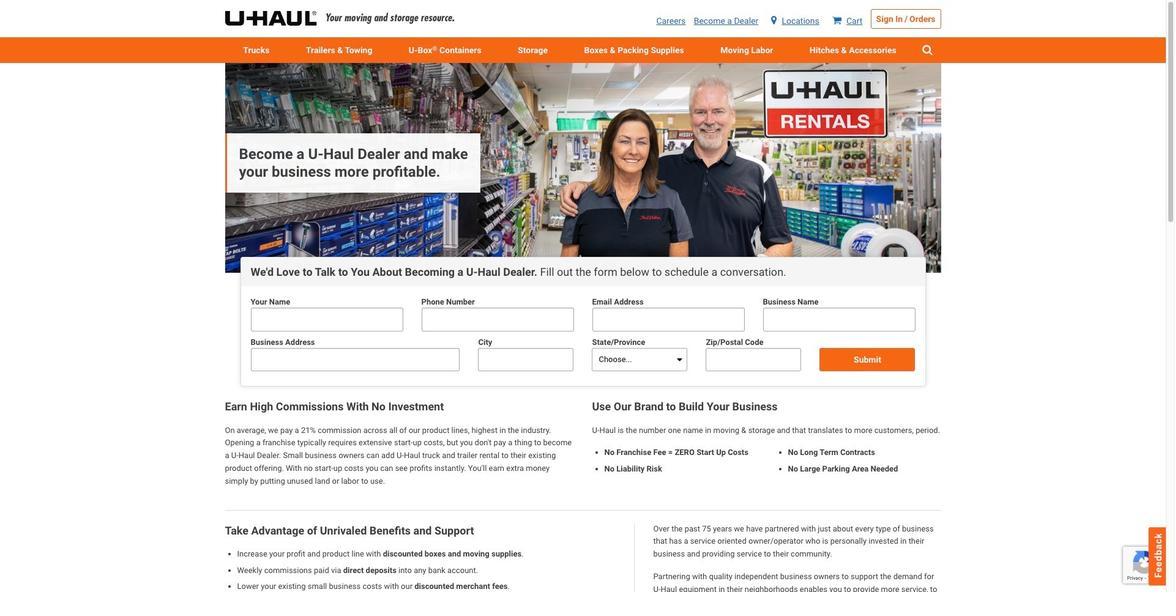 Task type: describe. For each thing, give the bounding box(es) containing it.
3 menu item from the left
[[500, 37, 566, 63]]

1 menu item from the left
[[225, 37, 288, 63]]

6 menu item from the left
[[791, 37, 915, 63]]

a couple inside of a u-haul store image
[[225, 63, 941, 273]]



Task type: vqa. For each thing, say whether or not it's contained in the screenshot.
U-Haul Propane Tank Icon
no



Task type: locate. For each thing, give the bounding box(es) containing it.
banner
[[0, 0, 1166, 63], [225, 63, 941, 273]]

5 menu item from the left
[[702, 37, 791, 63]]

menu
[[225, 37, 941, 63]]

None email field
[[592, 308, 745, 332]]

4 menu item from the left
[[566, 37, 702, 63]]

2 menu item from the left
[[288, 37, 391, 63]]

None text field
[[251, 308, 403, 332], [763, 308, 915, 332], [251, 348, 460, 372], [478, 348, 574, 372], [251, 308, 403, 332], [763, 308, 915, 332], [251, 348, 460, 372], [478, 348, 574, 372]]

None telephone field
[[421, 308, 574, 332]]

None text field
[[706, 348, 801, 372]]

menu item
[[225, 37, 288, 63], [288, 37, 391, 63], [500, 37, 566, 63], [566, 37, 702, 63], [702, 37, 791, 63], [791, 37, 915, 63]]



